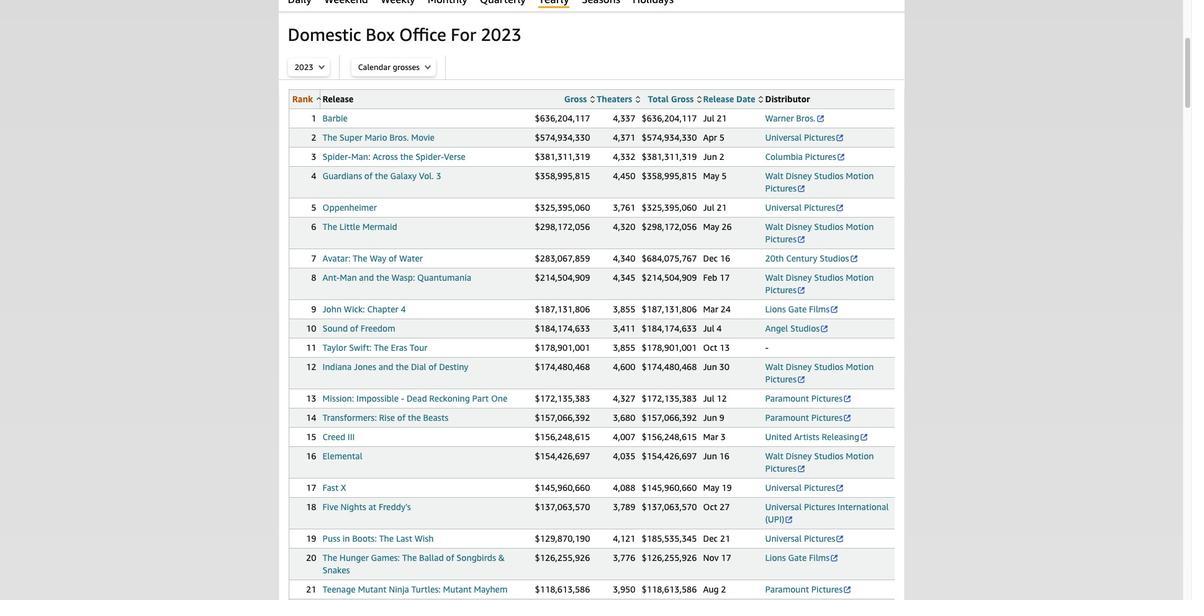 Task type: describe. For each thing, give the bounding box(es) containing it.
motion for jun 30
[[846, 362, 874, 373]]

the up the snakes
[[323, 553, 337, 564]]

of right way
[[389, 253, 397, 264]]

warner
[[765, 113, 794, 124]]

total
[[648, 94, 669, 104]]

$156,248,615 for $156,248,615 mar 3
[[642, 432, 697, 443]]

7
[[311, 253, 316, 264]]

walt disney studios motion pictures link for $154,426,697 jun 16
[[765, 451, 874, 474]]

the down last
[[402, 553, 417, 564]]

$126,255,926 nov 17
[[642, 553, 731, 564]]

2 vertical spatial 5
[[311, 202, 316, 213]]

$214,504,909 for $214,504,909 feb 17
[[642, 273, 697, 283]]

reckoning
[[429, 394, 470, 404]]

ninja
[[389, 585, 409, 595]]

total gross link
[[648, 94, 701, 104]]

16 down 15
[[306, 451, 316, 462]]

1 vertical spatial 17
[[306, 483, 316, 494]]

universal pictures international (upi)
[[765, 502, 889, 525]]

$126,255,926 for $126,255,926 nov 17
[[642, 553, 697, 564]]

domestic box office for 2023
[[288, 24, 522, 45]]

angel
[[765, 323, 788, 334]]

2 mutant from the left
[[443, 585, 472, 595]]

walt for $214,504,909 feb 17
[[765, 273, 783, 283]]

$358,995,815 for $358,995,815
[[535, 171, 590, 181]]

$684,075,767
[[642, 253, 697, 264]]

the for dial
[[396, 362, 409, 373]]

paramount pictures link for $172,135,383 jul 12
[[765, 394, 852, 404]]

1 mutant from the left
[[358, 585, 386, 595]]

$283,067,859
[[535, 253, 590, 264]]

0 vertical spatial bros.
[[796, 113, 816, 124]]

2 vertical spatial 4
[[717, 323, 722, 334]]

the right 6
[[323, 222, 337, 232]]

15
[[306, 432, 316, 443]]

jun for jun 16
[[703, 451, 717, 462]]

gate for 17
[[788, 553, 807, 564]]

vol.
[[419, 171, 434, 181]]

$172,135,383 jul 12
[[642, 394, 727, 404]]

14
[[306, 413, 316, 423]]

$145,960,660 for $145,960,660
[[535, 483, 590, 494]]

and for jones
[[379, 362, 393, 373]]

17 fast x
[[306, 483, 346, 494]]

4,332
[[613, 151, 635, 162]]

0 horizontal spatial -
[[401, 394, 404, 404]]

$574,934,330 for $574,934,330
[[535, 132, 590, 143]]

21 teenage mutant ninja turtles: mutant mayhem
[[306, 585, 508, 595]]

1 barbie
[[311, 113, 348, 124]]

(upi)
[[765, 515, 784, 525]]

$184,174,633 for $184,174,633
[[535, 323, 590, 334]]

the for beasts
[[408, 413, 421, 423]]

of inside '20 the hunger games: the ballad of songbirds & snakes'
[[446, 553, 454, 564]]

1 horizontal spatial 3
[[436, 171, 441, 181]]

studios for $174,480,468 jun 30
[[814, 362, 844, 373]]

boots:
[[352, 534, 377, 544]]

the left eras
[[374, 343, 389, 353]]

$636,204,117 for $636,204,117
[[535, 113, 590, 124]]

jun for jun 9
[[703, 413, 717, 423]]

songbirds
[[457, 553, 496, 564]]

3,855 for $178,901,001
[[613, 343, 635, 353]]

$184,174,633 for $184,174,633 jul 4
[[642, 323, 697, 334]]

lions gate films for $187,131,806 mar 24
[[765, 304, 830, 315]]

taylor swift: the eras tour link
[[323, 343, 427, 353]]

universal pictures for $145,960,660 may 19
[[765, 483, 835, 494]]

$157,066,392 jun 9
[[642, 413, 724, 423]]

may for may 19
[[703, 483, 719, 494]]

$174,480,468 for $174,480,468 jun 30
[[642, 362, 697, 373]]

$178,901,001 oct 13
[[642, 343, 730, 353]]

0 horizontal spatial 4
[[311, 171, 316, 181]]

motion for jun 16
[[846, 451, 874, 462]]

$178,901,001 for $178,901,001
[[535, 343, 590, 353]]

release date link
[[703, 94, 763, 104]]

united artists releasing
[[765, 432, 859, 443]]

18
[[306, 502, 316, 513]]

water
[[399, 253, 423, 264]]

guardians of the galaxy vol. 3 link
[[323, 171, 441, 181]]

in
[[343, 534, 350, 544]]

3,950
[[613, 585, 635, 595]]

disney for 30
[[786, 362, 812, 373]]

24
[[720, 304, 731, 315]]

lions gate films link for $126,255,926 nov 17
[[765, 553, 839, 564]]

x
[[341, 483, 346, 494]]

disney for 5
[[786, 171, 812, 181]]

paramount pictures for $157,066,392 jun 9
[[765, 413, 843, 423]]

$156,248,615 for $156,248,615
[[535, 432, 590, 443]]

walt for $174,480,468 jun 30
[[765, 362, 783, 373]]

$187,131,806 mar 24
[[642, 304, 731, 315]]

oct for oct 13
[[703, 343, 717, 353]]

paramount for $172,135,383 jul 12
[[765, 394, 809, 404]]

the little mermaid link
[[323, 222, 397, 232]]

$118,613,586 for $118,613,586 aug 2
[[642, 585, 697, 595]]

international
[[838, 502, 889, 513]]

17 for 20 the hunger games: the ballad of songbirds & snakes
[[721, 553, 731, 564]]

8 ant-man and the wasp: quantumania
[[311, 273, 471, 283]]

walt for $358,995,815 may 5
[[765, 171, 783, 181]]

21 for $636,204,117 jul 21
[[717, 113, 727, 124]]

2 spider- from the left
[[415, 151, 444, 162]]

motion for may 5
[[846, 171, 874, 181]]

16 for $283,067,859
[[720, 253, 730, 264]]

disney for 26
[[786, 222, 812, 232]]

motion for may 26
[[846, 222, 874, 232]]

paramount pictures link for $157,066,392 jun 9
[[765, 413, 852, 423]]

at
[[368, 502, 376, 513]]

2 the super mario bros. movie
[[311, 132, 435, 143]]

wick:
[[344, 304, 365, 315]]

universal for $325,395,060 jul 21
[[765, 202, 802, 213]]

barbie link
[[323, 113, 348, 124]]

5 for $574,934,330 apr 5
[[719, 132, 724, 143]]

20th century studios link
[[765, 253, 858, 264]]

2 vertical spatial 3
[[720, 432, 726, 443]]

dec for dec 21
[[703, 534, 718, 544]]

$358,995,815 for $358,995,815 may 5
[[642, 171, 697, 181]]

universal pictures link for $185,535,345 dec 21
[[765, 534, 845, 544]]

avatar:
[[323, 253, 350, 264]]

calendar grosses
[[358, 62, 420, 72]]

the for wasp:
[[376, 273, 389, 283]]

0 horizontal spatial 2023
[[295, 62, 314, 72]]

artists
[[794, 432, 819, 443]]

elemental
[[323, 451, 362, 462]]

4,340
[[613, 253, 635, 264]]

disney for 17
[[786, 273, 812, 283]]

lions for $126,255,926 nov 17
[[765, 553, 786, 564]]

theaters link
[[597, 94, 640, 104]]

mission:
[[323, 394, 354, 404]]

$145,960,660 may 19
[[642, 483, 732, 494]]

2 gross from the left
[[671, 94, 694, 104]]

$154,426,697 jun 16
[[642, 451, 729, 462]]

$145,960,660 for $145,960,660 may 19
[[642, 483, 697, 494]]

the hunger games: the ballad of songbirds & snakes link
[[323, 553, 505, 576]]

for
[[451, 24, 476, 45]]

angel studios
[[765, 323, 820, 334]]

paramount pictures for $172,135,383 jul 12
[[765, 394, 843, 404]]

studios for $298,172,056 may 26
[[814, 222, 844, 232]]

11 taylor swift: the eras tour
[[306, 343, 427, 353]]

pictures inside universal pictures international (upi)
[[804, 502, 835, 513]]

jun for jun 2
[[703, 151, 717, 162]]

walt disney studios motion pictures for $358,995,815 may 5
[[765, 171, 874, 194]]

chapter
[[367, 304, 398, 315]]

1 horizontal spatial 12
[[717, 394, 727, 404]]

0 horizontal spatial 19
[[306, 534, 316, 544]]

$325,395,060 jul 21
[[642, 202, 727, 213]]

man:
[[351, 151, 370, 162]]

century
[[786, 253, 817, 264]]

barbie
[[323, 113, 348, 124]]

rise
[[379, 413, 395, 423]]

$381,311,319 jun 2
[[642, 151, 724, 162]]

impossible
[[356, 394, 399, 404]]

$118,613,586 aug 2
[[642, 585, 726, 595]]

universal for $185,535,345 dec 21
[[765, 534, 802, 544]]

lions gate films for $126,255,926 nov 17
[[765, 553, 830, 564]]

of right dial
[[428, 362, 437, 373]]

dropdown image for 2023
[[318, 65, 325, 70]]

$126,255,926 for $126,255,926
[[535, 553, 590, 564]]

4,088
[[613, 483, 635, 494]]

walt disney studios motion pictures for $214,504,909 feb 17
[[765, 273, 874, 296]]

gate for 24
[[788, 304, 807, 315]]

distributor
[[765, 94, 810, 104]]

1 gross from the left
[[564, 94, 587, 104]]

part
[[472, 394, 489, 404]]

dec for dec 16
[[703, 253, 718, 264]]

21 left teenage
[[306, 585, 316, 595]]

studios for $154,426,697 jun 16
[[814, 451, 844, 462]]

$381,311,319 for $381,311,319 jun 2
[[642, 151, 697, 162]]

4,600
[[613, 362, 635, 373]]

feb
[[703, 273, 717, 283]]

$137,063,570 for $137,063,570 oct 27
[[642, 502, 697, 513]]

20th
[[765, 253, 784, 264]]

mission: impossible - dead reckoning part one link
[[323, 394, 507, 404]]

1 vertical spatial bros.
[[389, 132, 409, 143]]

4,320
[[613, 222, 635, 232]]

3,680
[[613, 413, 635, 423]]

paramount pictures for $118,613,586 aug 2
[[765, 585, 843, 595]]

5 oppenheimer
[[311, 202, 377, 213]]

19 puss in boots: the last wish
[[306, 534, 434, 544]]

$174,480,468 for $174,480,468
[[535, 362, 590, 373]]

0 vertical spatial 2
[[311, 132, 316, 143]]

the super mario bros. movie link
[[323, 132, 435, 143]]

9 john wick: chapter 4
[[311, 304, 406, 315]]

studios for $214,504,909 feb 17
[[814, 273, 844, 283]]

27
[[720, 502, 730, 513]]

and for man
[[359, 273, 374, 283]]

may for may 26
[[703, 222, 719, 232]]

1 horizontal spatial 19
[[722, 483, 732, 494]]

walt disney studios motion pictures for $154,426,697 jun 16
[[765, 451, 874, 474]]

1 horizontal spatial 13
[[720, 343, 730, 353]]

$325,395,060 for $325,395,060 jul 21
[[642, 202, 697, 213]]



Task type: vqa. For each thing, say whether or not it's contained in the screenshot.
$174,480,468
yes



Task type: locate. For each thing, give the bounding box(es) containing it.
paramount for $157,066,392 jun 9
[[765, 413, 809, 423]]

1 horizontal spatial $636,204,117
[[642, 113, 697, 124]]

1 paramount pictures link from the top
[[765, 394, 852, 404]]

fast x link
[[323, 483, 346, 494]]

4,450
[[613, 171, 635, 181]]

2 $174,480,468 from the left
[[642, 362, 697, 373]]

2 motion from the top
[[846, 222, 874, 232]]

1 $325,395,060 from the left
[[535, 202, 590, 213]]

1 vertical spatial 19
[[306, 534, 316, 544]]

$178,901,001 for $178,901,001 oct 13
[[642, 343, 697, 353]]

2 universal pictures link from the top
[[765, 202, 845, 213]]

2 oct from the top
[[703, 502, 717, 513]]

$574,934,330
[[535, 132, 590, 143], [642, 132, 697, 143]]

1 vertical spatial oct
[[703, 502, 717, 513]]

angel studios link
[[765, 323, 829, 334]]

1 vertical spatial 4
[[401, 304, 406, 315]]

1 vertical spatial 9
[[719, 413, 724, 423]]

$636,204,117 for $636,204,117 jul 21
[[642, 113, 697, 124]]

0 horizontal spatial $174,480,468
[[535, 362, 590, 373]]

mutant right turtles:
[[443, 585, 472, 595]]

snakes
[[323, 566, 350, 576]]

1 horizontal spatial 4
[[401, 304, 406, 315]]

$174,480,468 left 4,600
[[535, 362, 590, 373]]

total gross
[[648, 94, 694, 104]]

$214,504,909 for $214,504,909
[[535, 273, 590, 283]]

0 vertical spatial films
[[809, 304, 830, 315]]

0 vertical spatial gate
[[788, 304, 807, 315]]

turtles:
[[411, 585, 441, 595]]

1 horizontal spatial release
[[703, 94, 734, 104]]

1 horizontal spatial mutant
[[443, 585, 472, 595]]

dropdown image right grosses at the top
[[425, 65, 431, 70]]

1 $381,311,319 from the left
[[535, 151, 590, 162]]

elemental link
[[323, 451, 362, 462]]

5 walt from the top
[[765, 451, 783, 462]]

ant-
[[323, 273, 340, 283]]

13 up "30" on the right bottom of the page
[[720, 343, 730, 353]]

may up $137,063,570 oct 27
[[703, 483, 719, 494]]

walt disney studios motion pictures for $174,480,468 jun 30
[[765, 362, 874, 385]]

1 horizontal spatial $381,311,319
[[642, 151, 697, 162]]

$184,174,633 up $178,901,001 oct 13
[[642, 323, 697, 334]]

0 horizontal spatial and
[[359, 273, 374, 283]]

2 for 21 teenage mutant ninja turtles: mutant mayhem
[[721, 585, 726, 595]]

1 vertical spatial -
[[401, 394, 404, 404]]

0 vertical spatial 12
[[306, 362, 316, 373]]

3,855 for $187,131,806
[[613, 304, 635, 315]]

2 $154,426,697 from the left
[[642, 451, 697, 462]]

5 universal from the top
[[765, 534, 802, 544]]

1
[[311, 113, 316, 124]]

the up galaxy
[[400, 151, 413, 162]]

4 universal from the top
[[765, 502, 802, 513]]

$137,063,570 for $137,063,570
[[535, 502, 590, 513]]

$574,934,330 down gross link
[[535, 132, 590, 143]]

universal pictures down (upi)
[[765, 534, 835, 544]]

walt disney studios motion pictures down columbia pictures link
[[765, 171, 874, 194]]

0 horizontal spatial $298,172,056
[[535, 222, 590, 232]]

0 horizontal spatial $156,248,615
[[535, 432, 590, 443]]

paramount for $118,613,586 aug 2
[[765, 585, 809, 595]]

$126,255,926 down $185,535,345
[[642, 553, 697, 564]]

8
[[311, 273, 316, 283]]

walt disney studios motion pictures link for $298,172,056 may 26
[[765, 222, 874, 245]]

2 $298,172,056 from the left
[[642, 222, 697, 232]]

universal pictures up columbia pictures
[[765, 132, 835, 143]]

universal for $574,934,330 apr 5
[[765, 132, 802, 143]]

3 universal pictures from the top
[[765, 483, 835, 494]]

puss
[[323, 534, 340, 544]]

17 for 8 ant-man and the wasp: quantumania
[[720, 273, 730, 283]]

12 down 11 at the left bottom
[[306, 362, 316, 373]]

21
[[717, 113, 727, 124], [717, 202, 727, 213], [720, 534, 730, 544], [306, 585, 316, 595]]

2 $156,248,615 from the left
[[642, 432, 697, 443]]

dropdown image
[[318, 65, 325, 70], [425, 65, 431, 70]]

1 horizontal spatial -
[[765, 343, 769, 353]]

1 horizontal spatial dropdown image
[[425, 65, 431, 70]]

$214,504,909 feb 17
[[642, 273, 730, 283]]

2 horizontal spatial 3
[[720, 432, 726, 443]]

movie
[[411, 132, 435, 143]]

1 $174,480,468 from the left
[[535, 362, 590, 373]]

lions gate films link up angel studios link
[[765, 304, 839, 315]]

ant-man and the wasp: quantumania link
[[323, 273, 471, 283]]

universal pictures link down universal pictures international (upi) link
[[765, 534, 845, 544]]

disney down the artists
[[786, 451, 812, 462]]

1 vertical spatial 2
[[719, 151, 724, 162]]

5 up 6
[[311, 202, 316, 213]]

dec up feb on the top
[[703, 253, 718, 264]]

the down 1 barbie
[[323, 132, 337, 143]]

1 walt from the top
[[765, 171, 783, 181]]

$381,311,319 down gross link
[[535, 151, 590, 162]]

motion for feb 17
[[846, 273, 874, 283]]

2 for 3 spider-man: across the spider-verse
[[719, 151, 724, 162]]

4 motion from the top
[[846, 362, 874, 373]]

2 3,855 from the top
[[613, 343, 635, 353]]

the left last
[[379, 534, 394, 544]]

3,761
[[613, 202, 635, 213]]

walt for $298,172,056 may 26
[[765, 222, 783, 232]]

columbia pictures link
[[765, 151, 846, 162]]

2 vertical spatial may
[[703, 483, 719, 494]]

4,337
[[613, 113, 635, 124]]

1 $574,934,330 from the left
[[535, 132, 590, 143]]

walt down "angel"
[[765, 362, 783, 373]]

0 horizontal spatial 3
[[311, 151, 316, 162]]

$156,248,615 left "4,007"
[[535, 432, 590, 443]]

jun down the $156,248,615 mar 3 at the right of page
[[703, 451, 717, 462]]

1 disney from the top
[[786, 171, 812, 181]]

$187,131,806
[[535, 304, 590, 315], [642, 304, 697, 315]]

1 $154,426,697 from the left
[[535, 451, 590, 462]]

mar up $154,426,697 jun 16
[[703, 432, 718, 443]]

2 vertical spatial paramount
[[765, 585, 809, 595]]

2 vertical spatial 2
[[721, 585, 726, 595]]

$126,255,926 down $129,870,190
[[535, 553, 590, 564]]

$157,066,392 for $157,066,392 jun 9
[[642, 413, 697, 423]]

puss in boots: the last wish link
[[323, 534, 434, 544]]

walt down united
[[765, 451, 783, 462]]

1 vertical spatial 5
[[722, 171, 727, 181]]

0 vertical spatial -
[[765, 343, 769, 353]]

21 down release date
[[717, 113, 727, 124]]

1 horizontal spatial $126,255,926
[[642, 553, 697, 564]]

0 horizontal spatial release
[[323, 94, 353, 104]]

0 horizontal spatial 9
[[311, 304, 316, 315]]

1 horizontal spatial 2023
[[481, 24, 522, 45]]

lions gate films down (upi)
[[765, 553, 830, 564]]

1 horizontal spatial 9
[[719, 413, 724, 423]]

- left dead
[[401, 394, 404, 404]]

3 paramount from the top
[[765, 585, 809, 595]]

last
[[396, 534, 412, 544]]

walt up 20th
[[765, 222, 783, 232]]

gate
[[788, 304, 807, 315], [788, 553, 807, 564]]

1 dec from the top
[[703, 253, 718, 264]]

release up barbie link
[[323, 94, 353, 104]]

columbia
[[765, 151, 803, 162]]

the down mission: impossible - dead reckoning part one link
[[408, 413, 421, 423]]

0 horizontal spatial $178,901,001
[[535, 343, 590, 353]]

2 $118,613,586 from the left
[[642, 585, 697, 595]]

0 vertical spatial 13
[[720, 343, 730, 353]]

mar for mar 24
[[703, 304, 718, 315]]

jul up $298,172,056 may 26
[[703, 202, 714, 213]]

$358,995,815 left 4,450
[[535, 171, 590, 181]]

1 lions gate films from the top
[[765, 304, 830, 315]]

oct left 27
[[703, 502, 717, 513]]

$137,063,570
[[535, 502, 590, 513], [642, 502, 697, 513]]

2023 right for
[[481, 24, 522, 45]]

0 horizontal spatial $118,613,586
[[535, 585, 590, 595]]

1 oct from the top
[[703, 343, 717, 353]]

$187,131,806 down $283,067,859
[[535, 304, 590, 315]]

0 horizontal spatial mutant
[[358, 585, 386, 595]]

2 release from the left
[[703, 94, 734, 104]]

1 horizontal spatial gross
[[671, 94, 694, 104]]

4 walt disney studios motion pictures link from the top
[[765, 362, 874, 385]]

4 universal pictures link from the top
[[765, 534, 845, 544]]

4,035
[[613, 451, 635, 462]]

13 up 14
[[306, 394, 316, 404]]

4 walt from the top
[[765, 362, 783, 373]]

$184,174,633 left 3,411
[[535, 323, 590, 334]]

0 vertical spatial lions gate films
[[765, 304, 830, 315]]

2 walt disney studios motion pictures from the top
[[765, 222, 874, 245]]

walt for $154,426,697 jun 16
[[765, 451, 783, 462]]

freddy's
[[379, 502, 411, 513]]

0 horizontal spatial $358,995,815
[[535, 171, 590, 181]]

2 paramount pictures from the top
[[765, 413, 843, 423]]

the left way
[[353, 253, 367, 264]]

2 $184,174,633 from the left
[[642, 323, 697, 334]]

0 vertical spatial lions
[[765, 304, 786, 315]]

films for 24
[[809, 304, 830, 315]]

2 $137,063,570 from the left
[[642, 502, 697, 513]]

0 horizontal spatial 12
[[306, 362, 316, 373]]

1 lions gate films link from the top
[[765, 304, 839, 315]]

freedom
[[361, 323, 395, 334]]

studios
[[814, 171, 844, 181], [814, 222, 844, 232], [820, 253, 849, 264], [814, 273, 844, 283], [790, 323, 820, 334], [814, 362, 844, 373], [814, 451, 844, 462]]

5 disney from the top
[[786, 451, 812, 462]]

$178,901,001
[[535, 343, 590, 353], [642, 343, 697, 353]]

0 horizontal spatial bros.
[[389, 132, 409, 143]]

1 release from the left
[[323, 94, 353, 104]]

1 horizontal spatial $184,174,633
[[642, 323, 697, 334]]

$325,395,060 up $283,067,859
[[535, 202, 590, 213]]

2 vertical spatial paramount pictures
[[765, 585, 843, 595]]

of right rise
[[397, 413, 406, 423]]

$172,135,383 for $172,135,383 jul 12
[[642, 394, 697, 404]]

2 jul from the top
[[703, 202, 714, 213]]

5 motion from the top
[[846, 451, 874, 462]]

1 $178,901,001 from the left
[[535, 343, 590, 353]]

1 $214,504,909 from the left
[[535, 273, 590, 283]]

2 films from the top
[[809, 553, 830, 564]]

walt disney studios motion pictures link down 20th century studios link
[[765, 273, 874, 296]]

21 up 26
[[717, 202, 727, 213]]

dec up nov
[[703, 534, 718, 544]]

$298,172,056 for $298,172,056 may 26
[[642, 222, 697, 232]]

2 $187,131,806 from the left
[[642, 304, 697, 315]]

0 horizontal spatial $574,934,330
[[535, 132, 590, 143]]

1 films from the top
[[809, 304, 830, 315]]

disney for 16
[[786, 451, 812, 462]]

2 universal pictures from the top
[[765, 202, 835, 213]]

3 disney from the top
[[786, 273, 812, 283]]

studios for $358,995,815 may 5
[[814, 171, 844, 181]]

0 horizontal spatial $126,255,926
[[535, 553, 590, 564]]

0 horizontal spatial $145,960,660
[[535, 483, 590, 494]]

pictures
[[804, 132, 835, 143], [805, 151, 836, 162], [765, 183, 797, 194], [804, 202, 835, 213], [765, 234, 797, 245], [765, 285, 797, 296], [765, 374, 797, 385], [811, 394, 843, 404], [811, 413, 843, 423], [765, 464, 797, 474], [804, 483, 835, 494], [804, 502, 835, 513], [804, 534, 835, 544], [811, 585, 843, 595]]

6 the little mermaid
[[311, 222, 397, 232]]

17 right feb on the top
[[720, 273, 730, 283]]

2 may from the top
[[703, 222, 719, 232]]

4 disney from the top
[[786, 362, 812, 373]]

universal pictures for $325,395,060 jul 21
[[765, 202, 835, 213]]

2 $574,934,330 from the left
[[642, 132, 697, 143]]

1 horizontal spatial $157,066,392
[[642, 413, 697, 423]]

4,007
[[613, 432, 635, 443]]

1 vertical spatial may
[[703, 222, 719, 232]]

6
[[311, 222, 316, 232]]

$154,426,697 for $154,426,697 jun 16
[[642, 451, 697, 462]]

paramount pictures link for $118,613,586 aug 2
[[765, 585, 852, 595]]

jul
[[703, 113, 714, 124], [703, 202, 714, 213], [703, 323, 714, 334], [703, 394, 714, 404]]

lions down (upi)
[[765, 553, 786, 564]]

lions gate films link for $187,131,806 mar 24
[[765, 304, 839, 315]]

2 gate from the top
[[788, 553, 807, 564]]

$298,172,056 may 26
[[642, 222, 732, 232]]

1 $172,135,383 from the left
[[535, 394, 590, 404]]

1 horizontal spatial $145,960,660
[[642, 483, 697, 494]]

-
[[765, 343, 769, 353], [401, 394, 404, 404]]

0 horizontal spatial $214,504,909
[[535, 273, 590, 283]]

$172,135,383 for $172,135,383
[[535, 394, 590, 404]]

box
[[366, 24, 395, 45]]

walt disney studios motion pictures link for $358,995,815 may 5
[[765, 171, 874, 194]]

warner bros. link
[[765, 113, 825, 124]]

$137,063,570 down $145,960,660 may 19
[[642, 502, 697, 513]]

1 $156,248,615 from the left
[[535, 432, 590, 443]]

apr
[[703, 132, 717, 143]]

oct
[[703, 343, 717, 353], [703, 502, 717, 513]]

walt disney studios motion pictures up 20th century studios link
[[765, 222, 874, 245]]

1 $358,995,815 from the left
[[535, 171, 590, 181]]

1 horizontal spatial $118,613,586
[[642, 585, 697, 595]]

0 horizontal spatial $636,204,117
[[535, 113, 590, 124]]

1 $126,255,926 from the left
[[535, 553, 590, 564]]

0 horizontal spatial 13
[[306, 394, 316, 404]]

3,776
[[613, 553, 635, 564]]

walt disney studios motion pictures link for $174,480,468 jun 30
[[765, 362, 874, 385]]

2 lions gate films from the top
[[765, 553, 830, 564]]

2 vertical spatial paramount pictures link
[[765, 585, 852, 595]]

$154,426,697 down the $156,248,615 mar 3 at the right of page
[[642, 451, 697, 462]]

0 vertical spatial 19
[[722, 483, 732, 494]]

the down across
[[375, 171, 388, 181]]

0 horizontal spatial $381,311,319
[[535, 151, 590, 162]]

universal pictures for $185,535,345 dec 21
[[765, 534, 835, 544]]

the for spider-
[[400, 151, 413, 162]]

- down "angel"
[[765, 343, 769, 353]]

0 vertical spatial paramount pictures link
[[765, 394, 852, 404]]

lions gate films link down (upi)
[[765, 553, 839, 564]]

$157,066,392 for $157,066,392
[[535, 413, 590, 423]]

1 horizontal spatial $325,395,060
[[642, 202, 697, 213]]

lions up "angel"
[[765, 304, 786, 315]]

18 five nights at freddy's
[[306, 502, 411, 513]]

1 vertical spatial and
[[379, 362, 393, 373]]

aug
[[703, 585, 719, 595]]

nov
[[703, 553, 719, 564]]

universal pictures up universal pictures international (upi) link
[[765, 483, 835, 494]]

walt disney studios motion pictures for $298,172,056 may 26
[[765, 222, 874, 245]]

1 $137,063,570 from the left
[[535, 502, 590, 513]]

studios down columbia pictures link
[[814, 171, 844, 181]]

2 vertical spatial 17
[[721, 553, 731, 564]]

and right man
[[359, 273, 374, 283]]

calendar
[[358, 62, 391, 72]]

release for release date
[[703, 94, 734, 104]]

3,855 down 3,411
[[613, 343, 635, 353]]

16 down the $156,248,615 mar 3 at the right of page
[[719, 451, 729, 462]]

2 $126,255,926 from the left
[[642, 553, 697, 564]]

jul up $157,066,392 jun 9
[[703, 394, 714, 404]]

4 universal pictures from the top
[[765, 534, 835, 544]]

3 spider-man: across the spider-verse
[[311, 151, 465, 162]]

studios right "angel"
[[790, 323, 820, 334]]

the
[[400, 151, 413, 162], [375, 171, 388, 181], [376, 273, 389, 283], [396, 362, 409, 373], [408, 413, 421, 423]]

lions gate films up angel studios link
[[765, 304, 830, 315]]

$156,248,615
[[535, 432, 590, 443], [642, 432, 697, 443]]

2 $145,960,660 from the left
[[642, 483, 697, 494]]

jul for $172,135,383
[[703, 394, 714, 404]]

1 vertical spatial 13
[[306, 394, 316, 404]]

26
[[722, 222, 732, 232]]

wasp:
[[391, 273, 415, 283]]

walt disney studios motion pictures link for $214,504,909 feb 17
[[765, 273, 874, 296]]

of right 'sound'
[[350, 323, 358, 334]]

1 lions from the top
[[765, 304, 786, 315]]

1 paramount pictures from the top
[[765, 394, 843, 404]]

universal inside universal pictures international (upi)
[[765, 502, 802, 513]]

19 up the 20
[[306, 534, 316, 544]]

1 horizontal spatial $154,426,697
[[642, 451, 697, 462]]

0 vertical spatial 2023
[[481, 24, 522, 45]]

0 vertical spatial and
[[359, 273, 374, 283]]

2 universal from the top
[[765, 202, 802, 213]]

theaters
[[597, 94, 632, 104]]

$174,480,468
[[535, 362, 590, 373], [642, 362, 697, 373]]

2 horizontal spatial 4
[[717, 323, 722, 334]]

1 walt disney studios motion pictures link from the top
[[765, 171, 874, 194]]

2 right aug
[[721, 585, 726, 595]]

studios down angel studios link
[[814, 362, 844, 373]]

$145,960,660 up $129,870,190
[[535, 483, 590, 494]]

columbia pictures
[[765, 151, 836, 162]]

$118,613,586
[[535, 585, 590, 595], [642, 585, 697, 595]]

dropdown image for calendar grosses
[[425, 65, 431, 70]]

$325,395,060 up $298,172,056 may 26
[[642, 202, 697, 213]]

1 $184,174,633 from the left
[[535, 323, 590, 334]]

2 $381,311,319 from the left
[[642, 151, 697, 162]]

3 universal from the top
[[765, 483, 802, 494]]

walt disney studios motion pictures down 20th century studios link
[[765, 273, 874, 296]]

13 mission: impossible - dead reckoning part one
[[306, 394, 507, 404]]

9 left the john
[[311, 304, 316, 315]]

mermaid
[[362, 222, 397, 232]]

16 for $154,426,697
[[719, 451, 729, 462]]

universal for $137,063,570 oct 27
[[765, 502, 802, 513]]

0 vertical spatial 3
[[311, 151, 316, 162]]

1 vertical spatial 2023
[[295, 62, 314, 72]]

1 horizontal spatial $574,934,330
[[642, 132, 697, 143]]

7 avatar: the way of water
[[311, 253, 423, 264]]

1 spider- from the left
[[323, 151, 351, 162]]

2 $325,395,060 from the left
[[642, 202, 697, 213]]

3 motion from the top
[[846, 273, 874, 283]]

dropdown image down domestic
[[318, 65, 325, 70]]

may for may 5
[[703, 171, 719, 181]]

paramount pictures link
[[765, 394, 852, 404], [765, 413, 852, 423], [765, 585, 852, 595]]

$118,613,586 down $126,255,926 nov 17
[[642, 585, 697, 595]]

2 paramount pictures link from the top
[[765, 413, 852, 423]]

$574,934,330 up $381,311,319 jun 2
[[642, 132, 697, 143]]

bros. up spider-man: across the spider-verse link
[[389, 132, 409, 143]]

of down man:
[[364, 171, 373, 181]]

$381,311,319
[[535, 151, 590, 162], [642, 151, 697, 162]]

1 may from the top
[[703, 171, 719, 181]]

0 horizontal spatial $157,066,392
[[535, 413, 590, 423]]

2 lions gate films link from the top
[[765, 553, 839, 564]]

universal pictures link up universal pictures international (upi) link
[[765, 483, 845, 494]]

0 vertical spatial dec
[[703, 253, 718, 264]]

3 may from the top
[[703, 483, 719, 494]]

walt disney studios motion pictures link down columbia pictures link
[[765, 171, 874, 194]]

1 paramount from the top
[[765, 394, 809, 404]]

grosses
[[393, 62, 420, 72]]

universal pictures link for $574,934,330 apr 5
[[765, 132, 845, 143]]

$118,613,586 for $118,613,586
[[535, 585, 590, 595]]

1 horizontal spatial $172,135,383
[[642, 394, 697, 404]]

2 $214,504,909 from the left
[[642, 273, 697, 283]]

warner bros.
[[765, 113, 816, 124]]

3,855 up 3,411
[[613, 304, 635, 315]]

1 jul from the top
[[703, 113, 714, 124]]

$358,995,815
[[535, 171, 590, 181], [642, 171, 697, 181]]

1 horizontal spatial $178,901,001
[[642, 343, 697, 353]]

oct up $174,480,468 jun 30
[[703, 343, 717, 353]]

15 creed iii
[[306, 432, 355, 443]]

0 vertical spatial oct
[[703, 343, 717, 353]]

studios down 20th century studios link
[[814, 273, 844, 283]]

2 lions from the top
[[765, 553, 786, 564]]

universal pictures international (upi) link
[[765, 502, 889, 525]]

2 mar from the top
[[703, 432, 718, 443]]

4 jul from the top
[[703, 394, 714, 404]]

gross left the theaters
[[564, 94, 587, 104]]

3 walt from the top
[[765, 273, 783, 283]]

5 right apr
[[719, 132, 724, 143]]

0 vertical spatial 17
[[720, 273, 730, 283]]

$137,063,570 oct 27
[[642, 502, 730, 513]]

1 horizontal spatial bros.
[[796, 113, 816, 124]]

gate down universal pictures international (upi)
[[788, 553, 807, 564]]

0 horizontal spatial $187,131,806
[[535, 304, 590, 315]]

$156,248,615 down $157,066,392 jun 9
[[642, 432, 697, 443]]

1 $157,066,392 from the left
[[535, 413, 590, 423]]

1 vertical spatial gate
[[788, 553, 807, 564]]

jul for $636,204,117
[[703, 113, 714, 124]]

$156,248,615 mar 3
[[642, 432, 726, 443]]

2023
[[481, 24, 522, 45], [295, 62, 314, 72]]

0 vertical spatial 5
[[719, 132, 724, 143]]

1 $187,131,806 from the left
[[535, 304, 590, 315]]

2 $636,204,117 from the left
[[642, 113, 697, 124]]

1 vertical spatial mar
[[703, 432, 718, 443]]

1 horizontal spatial $156,248,615
[[642, 432, 697, 443]]

3 jun from the top
[[703, 413, 717, 423]]

jun for jun 30
[[703, 362, 717, 373]]

$325,395,060 for $325,395,060
[[535, 202, 590, 213]]

&
[[498, 553, 505, 564]]

$187,131,806 for $187,131,806 mar 24
[[642, 304, 697, 315]]

wish
[[415, 534, 434, 544]]

walt disney studios motion pictures down angel studios link
[[765, 362, 874, 385]]

20
[[306, 553, 316, 564]]

$298,172,056 for $298,172,056
[[535, 222, 590, 232]]

1 $636,204,117 from the left
[[535, 113, 590, 124]]

4,345
[[613, 273, 635, 283]]

paramount pictures
[[765, 394, 843, 404], [765, 413, 843, 423], [765, 585, 843, 595]]

jul for $325,395,060
[[703, 202, 714, 213]]

swift:
[[349, 343, 372, 353]]

11
[[306, 343, 316, 353]]

2 $157,066,392 from the left
[[642, 413, 697, 423]]

disney down angel studios link
[[786, 362, 812, 373]]

jul for $184,174,633
[[703, 323, 714, 334]]

4,327
[[613, 394, 635, 404]]

1 $118,613,586 from the left
[[535, 585, 590, 595]]

walt down 20th
[[765, 273, 783, 283]]

the down way
[[376, 273, 389, 283]]

the left dial
[[396, 362, 409, 373]]

oct for oct 27
[[703, 502, 717, 513]]

eras
[[391, 343, 407, 353]]

0 vertical spatial 9
[[311, 304, 316, 315]]

$172,135,383 up $157,066,392 jun 9
[[642, 394, 697, 404]]

2 $178,901,001 from the left
[[642, 343, 697, 353]]

17 right nov
[[721, 553, 731, 564]]

$636,204,117 down gross link
[[535, 113, 590, 124]]

1 universal pictures from the top
[[765, 132, 835, 143]]

$187,131,806 for $187,131,806
[[535, 304, 590, 315]]

1 vertical spatial lions
[[765, 553, 786, 564]]

2023 down domestic
[[295, 62, 314, 72]]

1 vertical spatial films
[[809, 553, 830, 564]]

2 down 1
[[311, 132, 316, 143]]

1 horizontal spatial $214,504,909
[[642, 273, 697, 283]]

0 vertical spatial may
[[703, 171, 719, 181]]

jones
[[354, 362, 376, 373]]

rank
[[292, 94, 313, 104], [292, 94, 313, 104]]

1 horizontal spatial $358,995,815
[[642, 171, 697, 181]]

1 walt disney studios motion pictures from the top
[[765, 171, 874, 194]]

1 jun from the top
[[703, 151, 717, 162]]

1 motion from the top
[[846, 171, 874, 181]]

universal pictures for $574,934,330 apr 5
[[765, 132, 835, 143]]

0 vertical spatial lions gate films link
[[765, 304, 839, 315]]

mar for mar 3
[[703, 432, 718, 443]]

5 walt disney studios motion pictures link from the top
[[765, 451, 874, 474]]

1 horizontal spatial spider-
[[415, 151, 444, 162]]

5 walt disney studios motion pictures from the top
[[765, 451, 874, 474]]

17 up 18
[[306, 483, 316, 494]]

0 horizontal spatial dropdown image
[[318, 65, 325, 70]]

21 for $185,535,345 dec 21
[[720, 534, 730, 544]]

of
[[364, 171, 373, 181], [389, 253, 397, 264], [350, 323, 358, 334], [428, 362, 437, 373], [397, 413, 406, 423], [446, 553, 454, 564]]

1 vertical spatial 3,855
[[613, 343, 635, 353]]

films for 17
[[809, 553, 830, 564]]

4 down the 24
[[717, 323, 722, 334]]

release for release
[[323, 94, 353, 104]]

dec
[[703, 253, 718, 264], [703, 534, 718, 544]]

united artists releasing link
[[765, 432, 869, 443]]

universal for $145,960,660 may 19
[[765, 483, 802, 494]]

3 paramount pictures link from the top
[[765, 585, 852, 595]]

1 vertical spatial 12
[[717, 394, 727, 404]]

0 vertical spatial 4
[[311, 171, 316, 181]]

1 $145,960,660 from the left
[[535, 483, 590, 494]]

release
[[323, 94, 353, 104], [703, 94, 734, 104]]

date
[[736, 94, 755, 104]]

may
[[703, 171, 719, 181], [703, 222, 719, 232], [703, 483, 719, 494]]



